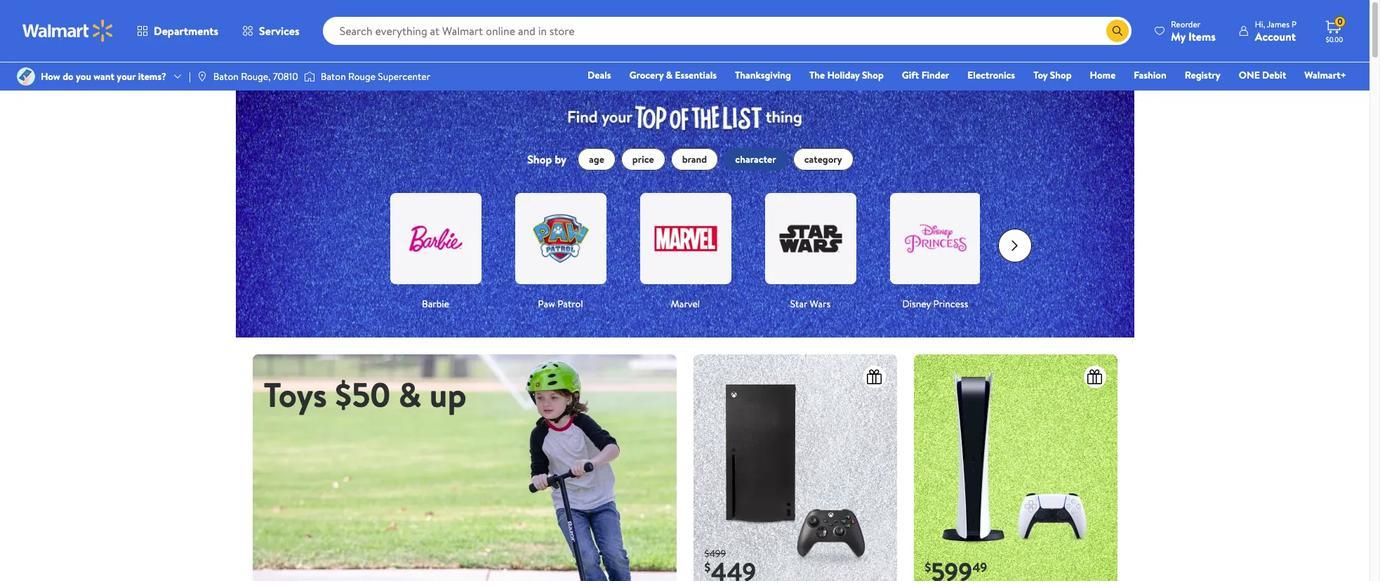 Task type: locate. For each thing, give the bounding box(es) containing it.
category marvel-toys image
[[640, 193, 731, 284]]

walmart+
[[1304, 68, 1346, 82]]

james
[[1267, 18, 1290, 30]]

baton
[[213, 69, 239, 84], [321, 69, 346, 84]]

marvel
[[671, 297, 700, 311]]

star wars link
[[765, 182, 856, 322]]

& left up on the bottom
[[399, 372, 421, 419]]

reorder my items
[[1171, 18, 1216, 44]]

holiday
[[827, 68, 860, 82]]

finder
[[921, 68, 949, 82]]

clear search field text image
[[1089, 25, 1101, 36]]

70810
[[273, 69, 298, 84]]

hi, james p account
[[1255, 18, 1297, 44]]

1 horizontal spatial &
[[666, 68, 673, 82]]

by
[[555, 152, 567, 167]]

0 horizontal spatial &
[[399, 372, 421, 419]]

Search search field
[[323, 17, 1131, 45]]

0
[[1337, 16, 1343, 28]]

items
[[1188, 28, 1216, 44]]

category
[[804, 152, 842, 167]]

shop by
[[527, 152, 567, 167]]

shop left by
[[527, 152, 552, 167]]

baton rouge, 70810
[[213, 69, 298, 84]]

&
[[666, 68, 673, 82], [399, 372, 421, 419]]

$
[[704, 559, 711, 576], [925, 559, 931, 576]]

grocery & essentials
[[629, 68, 717, 82]]

baton for baton rouge supercenter
[[321, 69, 346, 84]]

category barbie image
[[390, 193, 481, 284]]

1 horizontal spatial $
[[925, 559, 931, 576]]

services
[[259, 23, 299, 39]]

account
[[1255, 28, 1296, 44]]

how
[[41, 69, 60, 84]]

electronics
[[967, 68, 1015, 82]]

2 $ from the left
[[925, 559, 931, 576]]

toy
[[1033, 68, 1048, 82]]

0 horizontal spatial $
[[704, 559, 711, 576]]

do
[[63, 69, 73, 84]]

shop
[[862, 68, 884, 82], [1050, 68, 1072, 82], [527, 152, 552, 167]]

shop right holiday at the right top of page
[[862, 68, 884, 82]]

49
[[972, 559, 987, 576]]

the holiday shop link
[[803, 67, 890, 83]]

0 vertical spatial &
[[666, 68, 673, 82]]

paw patrol link
[[515, 182, 606, 322]]

baton left rouge,
[[213, 69, 239, 84]]

price button
[[621, 148, 665, 171]]

p
[[1292, 18, 1297, 30]]

baton left rouge
[[321, 69, 346, 84]]

1 $ from the left
[[704, 559, 711, 576]]

registry
[[1185, 68, 1221, 82]]

rouge,
[[241, 69, 271, 84]]

1 horizontal spatial baton
[[321, 69, 346, 84]]

deals
[[588, 68, 611, 82]]

gift finder link
[[896, 67, 956, 83]]

0 horizontal spatial baton
[[213, 69, 239, 84]]

gift finder
[[902, 68, 949, 82]]

barbie link
[[390, 182, 481, 322]]

you
[[76, 69, 91, 84]]

1 vertical spatial &
[[399, 372, 421, 419]]

hi,
[[1255, 18, 1265, 30]]

up
[[429, 372, 467, 419]]

the holiday shop
[[809, 68, 884, 82]]

1 baton from the left
[[213, 69, 239, 84]]

fashion link
[[1128, 67, 1173, 83]]

$ for sony playstation 5, digital edition video game consoles "image"
[[925, 559, 931, 576]]

 image
[[17, 67, 35, 86]]

2 baton from the left
[[321, 69, 346, 84]]

2 horizontal spatial shop
[[1050, 68, 1072, 82]]

disney princess link
[[890, 182, 981, 322]]

toys $50 & up
[[264, 372, 467, 419]]

services button
[[230, 14, 311, 48]]

shop right toy
[[1050, 68, 1072, 82]]

character
[[735, 152, 776, 167]]

supercenter
[[378, 69, 430, 84]]

marvel link
[[640, 182, 731, 322]]

1 horizontal spatial shop
[[862, 68, 884, 82]]

fashion
[[1134, 68, 1166, 82]]

& right grocery
[[666, 68, 673, 82]]

 image
[[304, 69, 315, 84], [196, 71, 208, 82], [252, 355, 676, 581]]

$499
[[704, 547, 726, 561]]

baton for baton rouge, 70810
[[213, 69, 239, 84]]

rouge
[[348, 69, 376, 84]]

the
[[809, 68, 825, 82]]



Task type: describe. For each thing, give the bounding box(es) containing it.
toys
[[264, 372, 327, 419]]

gift
[[902, 68, 919, 82]]

find your top of the list thing image
[[550, 91, 820, 137]]

patrol
[[557, 297, 583, 311]]

next slide of list image
[[998, 229, 1032, 262]]

registry link
[[1178, 67, 1227, 83]]

 image for baton rouge, 70810
[[196, 71, 208, 82]]

category paw-patrol image
[[515, 193, 606, 284]]

items?
[[138, 69, 166, 84]]

toy shop
[[1033, 68, 1072, 82]]

toy shop link
[[1027, 67, 1078, 83]]

brand
[[682, 152, 707, 167]]

age
[[589, 152, 604, 167]]

barbie
[[422, 297, 449, 311]]

electronics link
[[961, 67, 1021, 83]]

brand button
[[671, 148, 718, 171]]

grocery
[[629, 68, 664, 82]]

Walmart Site-Wide search field
[[323, 17, 1131, 45]]

|
[[189, 69, 191, 84]]

search icon image
[[1112, 25, 1123, 37]]

sony playstation 5, digital edition video game consoles image
[[914, 355, 1117, 581]]

paw patrol
[[538, 297, 583, 311]]

deals link
[[581, 67, 617, 83]]

departments
[[154, 23, 218, 39]]

want
[[94, 69, 114, 84]]

baton rouge supercenter
[[321, 69, 430, 84]]

reorder
[[1171, 18, 1201, 30]]

category star-wars image
[[765, 193, 856, 284]]

$ for xbox series x video game console, black image in the bottom right of the page
[[704, 559, 711, 576]]

home link
[[1084, 67, 1122, 83]]

your
[[117, 69, 136, 84]]

one debit
[[1239, 68, 1286, 82]]

price
[[632, 152, 654, 167]]

essentials
[[675, 68, 717, 82]]

my
[[1171, 28, 1186, 44]]

0 horizontal spatial shop
[[527, 152, 552, 167]]

thanksgiving
[[735, 68, 791, 82]]

how do you want your items?
[[41, 69, 166, 84]]

category button
[[793, 148, 853, 171]]

star
[[790, 297, 807, 311]]

one debit link
[[1232, 67, 1293, 83]]

category disney-princess image
[[890, 193, 981, 284]]

paw
[[538, 297, 555, 311]]

wars
[[810, 297, 831, 311]]

disney princess
[[902, 297, 968, 311]]

 image for baton rouge supercenter
[[304, 69, 315, 84]]

grocery & essentials link
[[623, 67, 723, 83]]

$0.00
[[1326, 34, 1343, 44]]

princess
[[933, 297, 968, 311]]

xbox series x video game console, black image
[[693, 355, 897, 581]]

walmart+ link
[[1298, 67, 1353, 83]]

star wars
[[790, 297, 831, 311]]

debit
[[1262, 68, 1286, 82]]

thanksgiving link
[[729, 67, 797, 83]]

walmart image
[[22, 20, 114, 42]]

character button
[[724, 148, 787, 171]]

home
[[1090, 68, 1116, 82]]

0 $0.00
[[1326, 16, 1343, 44]]

$50
[[335, 372, 390, 419]]

one
[[1239, 68, 1260, 82]]

departments button
[[125, 14, 230, 48]]

age button
[[578, 148, 616, 171]]

disney
[[902, 297, 931, 311]]



Task type: vqa. For each thing, say whether or not it's contained in the screenshot.
now
no



